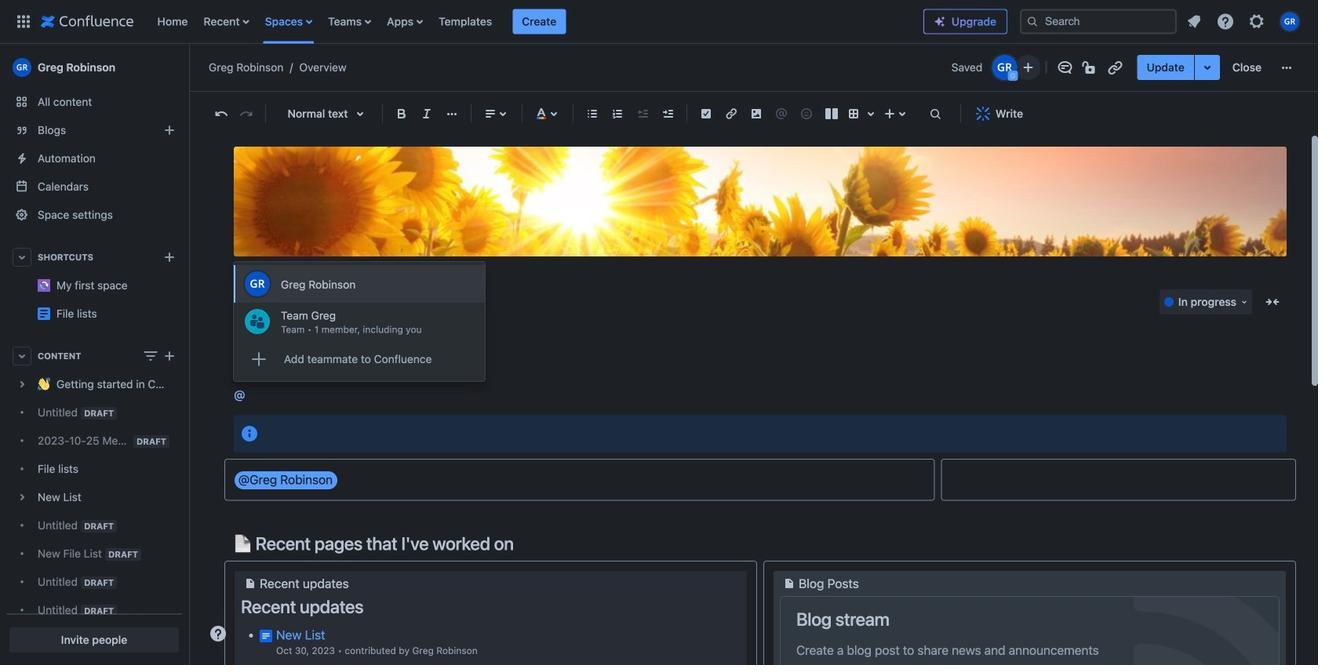 Task type: describe. For each thing, give the bounding box(es) containing it.
bullet list ⌘⇧8 image
[[583, 104, 602, 123]]

collapse sidebar image
[[171, 52, 206, 83]]

more image
[[1278, 58, 1297, 77]]

undo ⌘z image
[[212, 104, 231, 123]]

notification icon image
[[1185, 12, 1204, 31]]

popup element
[[234, 262, 485, 381]]

add shortcut image
[[160, 248, 179, 267]]

bold ⌘b image
[[392, 104, 411, 123]]

indent tab image
[[658, 104, 677, 123]]

panel info image
[[240, 424, 259, 443]]

table size image
[[862, 104, 881, 123]]

comment icon image
[[1056, 58, 1075, 77]]

search image
[[1027, 15, 1039, 28]]

change view image
[[141, 347, 160, 366]]

link ⌘k image
[[722, 104, 741, 123]]

Search field
[[1020, 9, 1177, 34]]

more formatting image
[[443, 104, 461, 123]]

no restrictions image
[[1081, 58, 1100, 77]]

action item [] image
[[697, 104, 716, 123]]

layouts image
[[823, 104, 841, 123]]

add image, video, or file image
[[747, 104, 766, 123]]

list for "premium" image
[[1180, 7, 1309, 36]]

align left image
[[481, 104, 500, 123]]

table ⇧⌥t image
[[844, 104, 863, 123]]

list for appswitcher icon
[[150, 0, 924, 44]]

space element
[[0, 44, 188, 666]]

Give this page a title text field
[[270, 334, 1287, 359]]

add icon image
[[245, 345, 273, 374]]

list item inside global element
[[513, 9, 566, 34]]



Task type: locate. For each thing, give the bounding box(es) containing it.
invite to edit image
[[1019, 58, 1038, 77]]

find and replace image
[[926, 104, 945, 123]]

0 horizontal spatial list
[[150, 0, 924, 44]]

recent updates image
[[241, 574, 260, 593]]

blog posts image
[[780, 574, 799, 593]]

settings icon image
[[1248, 12, 1267, 31]]

list item
[[513, 9, 566, 34]]

copy link image
[[1106, 58, 1125, 77]]

tree
[[6, 370, 182, 666]]

None search field
[[1020, 9, 1177, 34]]

None field
[[245, 388, 249, 403]]

tree inside space element
[[6, 370, 182, 666]]

Main content area, start typing to enter text. text field
[[224, 385, 1297, 666]]

list formating group
[[580, 101, 680, 126]]

numbered list ⌘⇧7 image
[[608, 104, 627, 123]]

global element
[[9, 0, 924, 44]]

make page fixed-width image
[[1264, 293, 1282, 312]]

none field inside main content area, start typing to enter text. text field
[[245, 388, 249, 403]]

italic ⌘i image
[[418, 104, 436, 123]]

1 horizontal spatial list
[[1180, 7, 1309, 36]]

file lists image
[[38, 308, 50, 320]]

none search field inside main content area, start typing to enter text. text field
[[234, 388, 249, 403]]

confluence image
[[41, 12, 134, 31], [41, 12, 134, 31]]

none text field inside main content area, start typing to enter text. text field
[[245, 391, 249, 400]]

create a blog image
[[160, 121, 179, 140]]

banner
[[0, 0, 1319, 44]]

text formatting group
[[389, 101, 465, 126]]

adjust update settings image
[[1198, 58, 1217, 77]]

help icon image
[[1217, 12, 1235, 31]]

create a page image
[[160, 347, 179, 366]]

group
[[1138, 55, 1271, 80]]

None search field
[[234, 388, 249, 403]]

None text field
[[245, 391, 249, 400]]

premium image
[[934, 15, 947, 28]]

list
[[150, 0, 924, 44], [1180, 7, 1309, 36]]

appswitcher icon image
[[14, 12, 33, 31]]



Task type: vqa. For each thing, say whether or not it's contained in the screenshot.
Layouts 'image'
yes



